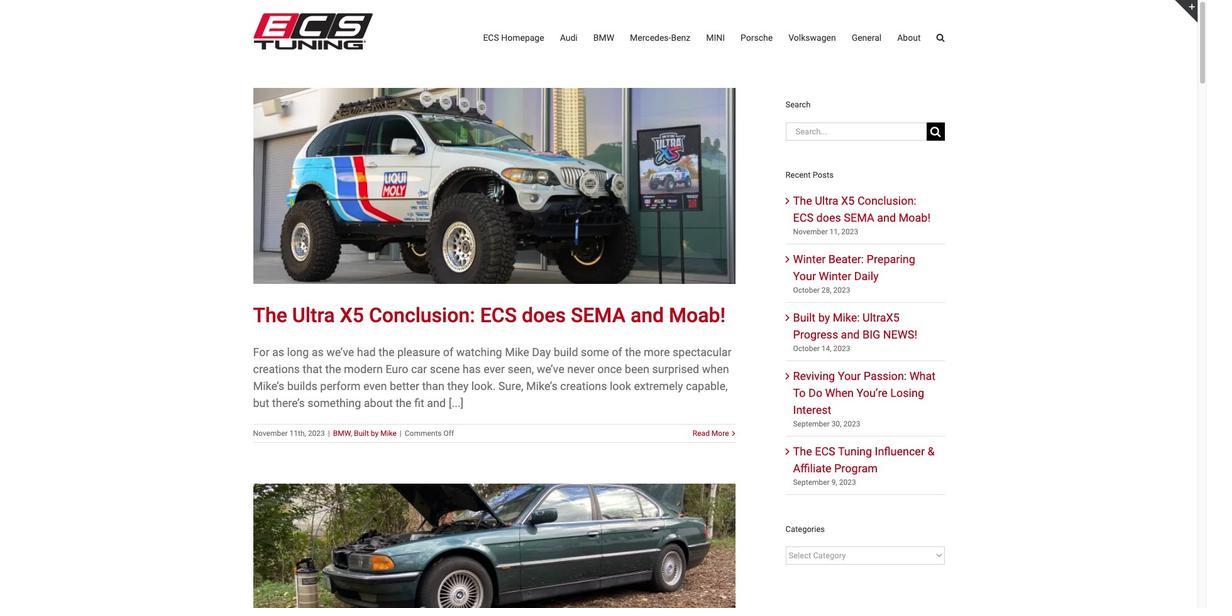 Task type: vqa. For each thing, say whether or not it's contained in the screenshot.
never
yes



Task type: describe. For each thing, give the bounding box(es) containing it.
recent posts
[[786, 170, 834, 180]]

1 vertical spatial mike
[[380, 429, 397, 438]]

recent
[[786, 170, 811, 180]]

september inside reviving your passion: what to do when you're losing interest september 30, 2023
[[793, 420, 830, 429]]

read
[[693, 429, 710, 438]]

car
[[411, 363, 427, 376]]

about
[[897, 33, 921, 43]]

14,
[[822, 344, 832, 353]]

28,
[[822, 286, 832, 295]]

look
[[610, 380, 631, 393]]

1 mike's from the left
[[253, 380, 284, 393]]

homepage
[[501, 33, 544, 43]]

9,
[[832, 478, 837, 487]]

something
[[308, 397, 361, 410]]

september inside the ecs tuning influencer & affiliate program september 9, 2023
[[793, 478, 830, 487]]

had
[[357, 346, 376, 359]]

search
[[786, 100, 811, 110]]

extremely
[[634, 380, 683, 393]]

the for the ultra x5 conclusion: ecs does sema and moab! november 11, 2023
[[793, 194, 812, 207]]

ecs tuning logo image
[[253, 13, 373, 50]]

day
[[532, 346, 551, 359]]

section containing the ultra x5 conclusion: ecs does sema and moab!
[[786, 88, 945, 594]]

when
[[825, 386, 854, 400]]

big
[[863, 328, 880, 341]]

progress
[[793, 328, 838, 341]]

ultra for the ultra x5 conclusion: ecs does sema and moab! november 11, 2023
[[815, 194, 839, 207]]

daily
[[854, 269, 879, 283]]

reviving your passion: what to do when you're losing interest link
[[793, 369, 936, 417]]

surprised
[[652, 363, 699, 376]]

do
[[809, 386, 823, 400]]

pleasure
[[397, 346, 440, 359]]

2023 inside the ultra x5 conclusion: ecs does sema and moab! november 11, 2023
[[842, 227, 858, 236]]

11,
[[830, 227, 840, 236]]

october inside built by mike: ultrax5 progress and big news! october 14, 2023
[[793, 344, 820, 353]]

categories
[[786, 525, 825, 534]]

1 of from the left
[[443, 346, 454, 359]]

builds
[[287, 380, 317, 393]]

more
[[644, 346, 670, 359]]

audi
[[560, 33, 578, 43]]

2 as from the left
[[312, 346, 324, 359]]

1 vertical spatial built
[[354, 429, 369, 438]]

built by mike: ultrax5 progress and big news! link
[[793, 311, 917, 341]]

2 of from the left
[[612, 346, 622, 359]]

mercedes-benz link
[[630, 0, 691, 75]]

read more
[[693, 429, 729, 438]]

conclusion: for the ultra x5 conclusion: ecs does sema and moab!
[[369, 304, 475, 327]]

posts
[[813, 170, 834, 180]]

,
[[351, 429, 352, 438]]

the up perform
[[325, 363, 341, 376]]

the ecs tuning influencer & affiliate program september 9, 2023
[[793, 445, 935, 487]]

spectacular
[[673, 346, 732, 359]]

the ultra x5 conclusion: ecs does sema and moab!
[[253, 304, 726, 327]]

[...]
[[449, 397, 464, 410]]

long
[[287, 346, 309, 359]]

mercedes-benz
[[630, 33, 691, 43]]

2023 inside the ecs tuning influencer & affiliate program september 9, 2023
[[839, 478, 856, 487]]

bmw link for mini link
[[593, 0, 614, 75]]

scene
[[430, 363, 460, 376]]

ecs inside the ecs tuning influencer & affiliate program september 9, 2023
[[815, 445, 836, 458]]

2023 inside built by mike: ultrax5 progress and big news! october 14, 2023
[[834, 344, 850, 353]]

volkswagen link
[[789, 0, 836, 75]]

ecs inside the ultra x5 conclusion: ecs does sema and moab! november 11, 2023
[[793, 211, 814, 224]]

x5 for the ultra x5 conclusion: ecs does sema and moab! november 11, 2023
[[841, 194, 855, 207]]

1 horizontal spatial creations
[[560, 380, 607, 393]]

winter beater: preparing your winter daily link
[[793, 253, 915, 283]]

0 horizontal spatial bmw
[[333, 429, 351, 438]]

euro
[[386, 363, 408, 376]]

ecs homepage link
[[483, 0, 544, 75]]

the up the euro
[[379, 346, 395, 359]]

and inside built by mike: ultrax5 progress and big news! october 14, 2023
[[841, 328, 860, 341]]

built inside built by mike: ultrax5 progress and big news! october 14, 2023
[[793, 311, 816, 324]]

more
[[712, 429, 729, 438]]

watching
[[456, 346, 502, 359]]

about
[[364, 397, 393, 410]]

the ultra x5 conclusion: ecs does sema and moab! november 11, 2023
[[793, 194, 931, 236]]

even
[[363, 380, 387, 393]]

1 | from the left
[[328, 429, 330, 438]]

bmw link for built by mike 'link'
[[333, 429, 351, 438]]

the ecs tuning influencer & affiliate program link
[[793, 445, 935, 475]]

influencer
[[875, 445, 925, 458]]

look.
[[471, 380, 496, 393]]

2023 inside winter beater: preparing your winter daily october 28, 2023
[[834, 286, 850, 295]]

general
[[852, 33, 882, 43]]

never
[[567, 363, 595, 376]]

2023 right 11th, at bottom left
[[308, 429, 325, 438]]

november 11th, 2023 | bmw , built by mike | comments off
[[253, 429, 454, 438]]

beater:
[[829, 253, 864, 266]]

porsche
[[741, 33, 773, 43]]

benz
[[671, 33, 691, 43]]

audi link
[[560, 0, 578, 75]]

seen,
[[508, 363, 534, 376]]

sure,
[[499, 380, 523, 393]]

when
[[702, 363, 729, 376]]

tuning
[[838, 445, 872, 458]]

volkswagen
[[789, 33, 836, 43]]

0 horizontal spatial we've
[[326, 346, 354, 359]]

perform
[[320, 380, 361, 393]]

by inside built by mike: ultrax5 progress and big news! october 14, 2023
[[818, 311, 830, 324]]

ecs homepage
[[483, 33, 544, 43]]

does for the ultra x5 conclusion: ecs does sema and moab!
[[522, 304, 566, 327]]



Task type: locate. For each thing, give the bounding box(es) containing it.
1 october from the top
[[793, 286, 820, 295]]

been
[[625, 363, 650, 376]]

october
[[793, 286, 820, 295], [793, 344, 820, 353]]

1 horizontal spatial the ultra x5 conclusion: ecs does sema and moab! link
[[793, 194, 931, 224]]

as up 'that'
[[312, 346, 324, 359]]

0 vertical spatial november
[[793, 227, 828, 236]]

1 horizontal spatial moab!
[[899, 211, 931, 224]]

ultra down posts
[[815, 194, 839, 207]]

1 vertical spatial ultra
[[292, 304, 335, 327]]

creations
[[253, 363, 300, 376], [560, 380, 607, 393]]

built right ,
[[354, 429, 369, 438]]

1 horizontal spatial november
[[793, 227, 828, 236]]

you're
[[857, 386, 888, 400]]

does up 11,
[[817, 211, 841, 224]]

and right fit
[[427, 397, 446, 410]]

0 horizontal spatial as
[[272, 346, 284, 359]]

0 horizontal spatial bmw link
[[333, 429, 351, 438]]

october inside winter beater: preparing your winter daily october 28, 2023
[[793, 286, 820, 295]]

2 october from the top
[[793, 344, 820, 353]]

0 horizontal spatial built
[[354, 429, 369, 438]]

winter beater: preparing your winter daily image
[[253, 484, 735, 609]]

1 vertical spatial september
[[793, 478, 830, 487]]

0 horizontal spatial x5
[[340, 304, 364, 327]]

1 horizontal spatial as
[[312, 346, 324, 359]]

None search field
[[786, 122, 945, 141]]

ecs down recent
[[793, 211, 814, 224]]

1 vertical spatial moab!
[[669, 304, 726, 327]]

does inside the ultra x5 conclusion: ecs does sema and moab! november 11, 2023
[[817, 211, 841, 224]]

0 horizontal spatial sema
[[571, 304, 626, 327]]

x5
[[841, 194, 855, 207], [340, 304, 364, 327]]

mike's down 'seen,'
[[526, 380, 558, 393]]

conclusion:
[[858, 194, 917, 207], [369, 304, 475, 327]]

0 vertical spatial your
[[793, 269, 816, 283]]

but
[[253, 397, 269, 410]]

2023 right 28,
[[834, 286, 850, 295]]

as
[[272, 346, 284, 359], [312, 346, 324, 359]]

mike inside 'for as long as we've had the pleasure of watching mike day build some of the more spectacular creations that the modern euro car scene has ever seen, we've never once been surprised when mike's builds perform even better than they look. sure, mike's creations look extremely capable, but there's something about the fit and [...]'
[[505, 346, 529, 359]]

november inside the ultra x5 conclusion: ecs does sema and moab! november 11, 2023
[[793, 227, 828, 236]]

1 september from the top
[[793, 420, 830, 429]]

the
[[379, 346, 395, 359], [625, 346, 641, 359], [325, 363, 341, 376], [396, 397, 412, 410]]

your
[[793, 269, 816, 283], [838, 369, 861, 383]]

0 vertical spatial creations
[[253, 363, 300, 376]]

conclusion: inside the ultra x5 conclusion: ecs does sema and moab! november 11, 2023
[[858, 194, 917, 207]]

the up been
[[625, 346, 641, 359]]

the inside the ultra x5 conclusion: ecs does sema and moab! november 11, 2023
[[793, 194, 812, 207]]

1 vertical spatial the ultra x5 conclusion: ecs does sema and moab! link
[[253, 304, 726, 327]]

creations down for on the left bottom of the page
[[253, 363, 300, 376]]

mercedes-
[[630, 33, 671, 43]]

1 horizontal spatial by
[[818, 311, 830, 324]]

2023 right 30,
[[843, 420, 860, 429]]

and
[[877, 211, 896, 224], [631, 304, 664, 327], [841, 328, 860, 341], [427, 397, 446, 410]]

1 horizontal spatial mike's
[[526, 380, 558, 393]]

your inside reviving your passion: what to do when you're losing interest september 30, 2023
[[838, 369, 861, 383]]

about link
[[897, 0, 921, 75]]

for as long as we've had the pleasure of watching mike day build some of the more spectacular creations that the modern euro car scene has ever seen, we've never once been surprised when mike's builds perform even better than they look. sure, mike's creations look extremely capable, but there's something about the fit and [...]
[[253, 346, 732, 410]]

modern
[[344, 363, 383, 376]]

general link
[[852, 0, 882, 75]]

moab! inside the ultra x5 conclusion: ecs does sema and moab! november 11, 2023
[[899, 211, 931, 224]]

0 vertical spatial october
[[793, 286, 820, 295]]

1 vertical spatial creations
[[560, 380, 607, 393]]

the ultra x5 conclusion: ecs does sema and moab! link for november 11, 2023
[[793, 194, 931, 224]]

1 vertical spatial sema
[[571, 304, 626, 327]]

1 vertical spatial by
[[371, 429, 379, 438]]

1 vertical spatial bmw
[[333, 429, 351, 438]]

some
[[581, 346, 609, 359]]

november left 11,
[[793, 227, 828, 236]]

losing
[[891, 386, 924, 400]]

1 vertical spatial does
[[522, 304, 566, 327]]

november left 11th, at bottom left
[[253, 429, 288, 438]]

capable,
[[686, 380, 728, 393]]

1 vertical spatial conclusion:
[[369, 304, 475, 327]]

1 horizontal spatial bmw link
[[593, 0, 614, 75]]

1 vertical spatial x5
[[340, 304, 364, 327]]

| left comments
[[400, 429, 402, 438]]

of
[[443, 346, 454, 359], [612, 346, 622, 359]]

moab! up spectacular
[[669, 304, 726, 327]]

conclusion: up 'preparing'
[[858, 194, 917, 207]]

ecs up the affiliate
[[815, 445, 836, 458]]

program
[[834, 462, 878, 475]]

0 vertical spatial winter
[[793, 253, 826, 266]]

the down recent
[[793, 194, 812, 207]]

for
[[253, 346, 270, 359]]

Search... search field
[[786, 122, 927, 141]]

affiliate
[[793, 462, 832, 475]]

0 vertical spatial x5
[[841, 194, 855, 207]]

30,
[[832, 420, 842, 429]]

as right for on the left bottom of the page
[[272, 346, 284, 359]]

that
[[303, 363, 322, 376]]

the left fit
[[396, 397, 412, 410]]

mini
[[706, 33, 725, 43]]

ecs left homepage
[[483, 33, 499, 43]]

0 horizontal spatial conclusion:
[[369, 304, 475, 327]]

the for the ecs tuning influencer & affiliate program september 9, 2023
[[793, 445, 812, 458]]

1 as from the left
[[272, 346, 284, 359]]

off
[[444, 429, 454, 438]]

bmw right the audi
[[593, 33, 614, 43]]

porsche link
[[741, 0, 773, 75]]

0 horizontal spatial your
[[793, 269, 816, 283]]

1 vertical spatial your
[[838, 369, 861, 383]]

interest
[[793, 403, 831, 417]]

| left ,
[[328, 429, 330, 438]]

once
[[598, 363, 622, 376]]

built by mike link
[[354, 429, 397, 438]]

what
[[910, 369, 936, 383]]

build
[[554, 346, 578, 359]]

bmw link
[[593, 0, 614, 75], [333, 429, 351, 438]]

0 vertical spatial mike
[[505, 346, 529, 359]]

0 horizontal spatial mike's
[[253, 380, 284, 393]]

reviving your passion: what to do when you're losing interest september 30, 2023
[[793, 369, 936, 429]]

of up scene
[[443, 346, 454, 359]]

1 horizontal spatial bmw
[[593, 33, 614, 43]]

0 horizontal spatial by
[[371, 429, 379, 438]]

your inside winter beater: preparing your winter daily october 28, 2023
[[793, 269, 816, 283]]

1 horizontal spatial does
[[817, 211, 841, 224]]

0 horizontal spatial does
[[522, 304, 566, 327]]

bmw link down something
[[333, 429, 351, 438]]

and down mike:
[[841, 328, 860, 341]]

sema for the ultra x5 conclusion: ecs does sema and moab!
[[571, 304, 626, 327]]

bmw
[[593, 33, 614, 43], [333, 429, 351, 438]]

2023
[[842, 227, 858, 236], [834, 286, 850, 295], [834, 344, 850, 353], [843, 420, 860, 429], [308, 429, 325, 438], [839, 478, 856, 487]]

winter beater: preparing your winter daily october 28, 2023
[[793, 253, 915, 295]]

1 horizontal spatial x5
[[841, 194, 855, 207]]

0 vertical spatial sema
[[844, 211, 875, 224]]

we've
[[326, 346, 354, 359], [537, 363, 565, 376]]

2 vertical spatial the
[[793, 445, 812, 458]]

the ultra x5 conclusion: ecs does sema and moab! link up watching
[[253, 304, 726, 327]]

of up the once
[[612, 346, 622, 359]]

moab! for the ultra x5 conclusion: ecs does sema and moab! november 11, 2023
[[899, 211, 931, 224]]

moab! for the ultra x5 conclusion: ecs does sema and moab!
[[669, 304, 726, 327]]

and up more at the right of page
[[631, 304, 664, 327]]

0 vertical spatial built
[[793, 311, 816, 324]]

by up progress
[[818, 311, 830, 324]]

reviving
[[793, 369, 835, 383]]

news!
[[883, 328, 917, 341]]

and inside the ultra x5 conclusion: ecs does sema and moab! november 11, 2023
[[877, 211, 896, 224]]

read more link
[[693, 428, 729, 439]]

ultra inside the ultra x5 conclusion: ecs does sema and moab! november 11, 2023
[[815, 194, 839, 207]]

fit
[[414, 397, 424, 410]]

october left 28,
[[793, 286, 820, 295]]

the up for on the left bottom of the page
[[253, 304, 287, 327]]

1 vertical spatial winter
[[819, 269, 852, 283]]

0 horizontal spatial creations
[[253, 363, 300, 376]]

0 horizontal spatial mike
[[380, 429, 397, 438]]

|
[[328, 429, 330, 438], [400, 429, 402, 438]]

0 horizontal spatial the ultra x5 conclusion: ecs does sema and moab! link
[[253, 304, 726, 327]]

1 horizontal spatial mike
[[505, 346, 529, 359]]

1 vertical spatial october
[[793, 344, 820, 353]]

built up progress
[[793, 311, 816, 324]]

1 horizontal spatial ultra
[[815, 194, 839, 207]]

creations down the never
[[560, 380, 607, 393]]

conclusion: for the ultra x5 conclusion: ecs does sema and moab! november 11, 2023
[[858, 194, 917, 207]]

&
[[928, 445, 935, 458]]

the up the affiliate
[[793, 445, 812, 458]]

11th,
[[290, 429, 306, 438]]

conclusion: up pleasure at the bottom
[[369, 304, 475, 327]]

ultra up long
[[292, 304, 335, 327]]

ultra
[[815, 194, 839, 207], [292, 304, 335, 327]]

0 vertical spatial moab!
[[899, 211, 931, 224]]

1 horizontal spatial built
[[793, 311, 816, 324]]

0 horizontal spatial ultra
[[292, 304, 335, 327]]

october down progress
[[793, 344, 820, 353]]

0 vertical spatial by
[[818, 311, 830, 324]]

november
[[793, 227, 828, 236], [253, 429, 288, 438]]

x5 inside the ultra x5 conclusion: ecs does sema and moab! november 11, 2023
[[841, 194, 855, 207]]

mike's up but
[[253, 380, 284, 393]]

sema up beater:
[[844, 211, 875, 224]]

september down the interest
[[793, 420, 830, 429]]

by right ,
[[371, 429, 379, 438]]

1 vertical spatial we've
[[537, 363, 565, 376]]

0 horizontal spatial moab!
[[669, 304, 726, 327]]

None submit
[[927, 122, 945, 141]]

mike up 'seen,'
[[505, 346, 529, 359]]

the ultra x5 conclusion: ecs does sema and moab! image
[[253, 88, 735, 284]]

and inside 'for as long as we've had the pleasure of watching mike day build some of the more spectacular creations that the modern euro car scene has ever seen, we've never once been surprised when mike's builds perform even better than they look. sure, mike's creations look extremely capable, but there's something about the fit and [...]'
[[427, 397, 446, 410]]

ecs
[[483, 33, 499, 43], [793, 211, 814, 224], [480, 304, 517, 327], [815, 445, 836, 458]]

0 vertical spatial conclusion:
[[858, 194, 917, 207]]

0 vertical spatial ultra
[[815, 194, 839, 207]]

ultra for the ultra x5 conclusion: ecs does sema and moab!
[[292, 304, 335, 327]]

1 horizontal spatial conclusion:
[[858, 194, 917, 207]]

0 horizontal spatial november
[[253, 429, 288, 438]]

they
[[447, 380, 469, 393]]

2023 right 11,
[[842, 227, 858, 236]]

we've down day
[[537, 363, 565, 376]]

section
[[786, 88, 945, 594]]

x5 for the ultra x5 conclusion: ecs does sema and moab!
[[340, 304, 364, 327]]

preparing
[[867, 253, 915, 266]]

and up 'preparing'
[[877, 211, 896, 224]]

0 horizontal spatial of
[[443, 346, 454, 359]]

1 vertical spatial bmw link
[[333, 429, 351, 438]]

sema up some
[[571, 304, 626, 327]]

ultrax5
[[863, 311, 900, 324]]

the inside the ecs tuning influencer & affiliate program september 9, 2023
[[793, 445, 812, 458]]

2023 inside reviving your passion: what to do when you're losing interest september 30, 2023
[[843, 420, 860, 429]]

ever
[[484, 363, 505, 376]]

to
[[793, 386, 806, 400]]

2 | from the left
[[400, 429, 402, 438]]

0 vertical spatial bmw
[[593, 33, 614, 43]]

1 vertical spatial the
[[253, 304, 287, 327]]

2023 right 9,
[[839, 478, 856, 487]]

the ultra x5 conclusion: ecs does sema and moab! link up 11,
[[793, 194, 931, 224]]

moab! up 'preparing'
[[899, 211, 931, 224]]

mini link
[[706, 0, 725, 75]]

2023 right 14,
[[834, 344, 850, 353]]

built by mike: ultrax5 progress and big news! october 14, 2023
[[793, 311, 917, 353]]

winter
[[793, 253, 826, 266], [819, 269, 852, 283]]

2 mike's from the left
[[526, 380, 558, 393]]

there's
[[272, 397, 305, 410]]

0 vertical spatial we've
[[326, 346, 354, 359]]

the for the ultra x5 conclusion: ecs does sema and moab!
[[253, 304, 287, 327]]

bmw link right the audi
[[593, 0, 614, 75]]

september
[[793, 420, 830, 429], [793, 478, 830, 487]]

september down the affiliate
[[793, 478, 830, 487]]

2 september from the top
[[793, 478, 830, 487]]

0 vertical spatial the
[[793, 194, 812, 207]]

1 horizontal spatial your
[[838, 369, 861, 383]]

does
[[817, 211, 841, 224], [522, 304, 566, 327]]

we've left had on the left bottom of page
[[326, 346, 354, 359]]

sema for the ultra x5 conclusion: ecs does sema and moab! november 11, 2023
[[844, 211, 875, 224]]

0 vertical spatial the ultra x5 conclusion: ecs does sema and moab! link
[[793, 194, 931, 224]]

better
[[390, 380, 419, 393]]

1 horizontal spatial we've
[[537, 363, 565, 376]]

mike down about
[[380, 429, 397, 438]]

0 vertical spatial bmw link
[[593, 0, 614, 75]]

1 horizontal spatial sema
[[844, 211, 875, 224]]

0 horizontal spatial |
[[328, 429, 330, 438]]

mike's
[[253, 380, 284, 393], [526, 380, 558, 393]]

sema inside the ultra x5 conclusion: ecs does sema and moab! november 11, 2023
[[844, 211, 875, 224]]

does up day
[[522, 304, 566, 327]]

bmw down something
[[333, 429, 351, 438]]

ecs up watching
[[480, 304, 517, 327]]

the ultra x5 conclusion: ecs does sema and moab! link for for as long as we've had the pleasure of watching mike day build some of the more spectacular creations that the modern euro car scene has ever seen, we've never once been surprised when mike's builds perform even better than they look. sure, mike's creations look extremely capable, but there's something about the fit and [...]
[[253, 304, 726, 327]]

passion:
[[864, 369, 907, 383]]

0 vertical spatial does
[[817, 211, 841, 224]]

1 horizontal spatial of
[[612, 346, 622, 359]]

0 vertical spatial september
[[793, 420, 830, 429]]

1 horizontal spatial |
[[400, 429, 402, 438]]

does for the ultra x5 conclusion: ecs does sema and moab! november 11, 2023
[[817, 211, 841, 224]]

1 vertical spatial november
[[253, 429, 288, 438]]



